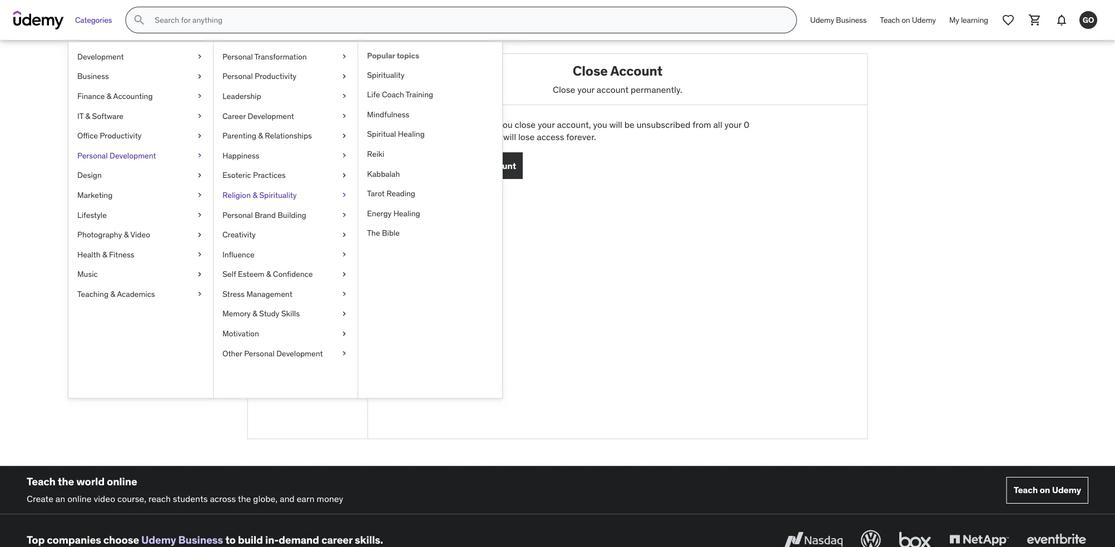 Task type: vqa. For each thing, say whether or not it's contained in the screenshot.
the start
no



Task type: locate. For each thing, give the bounding box(es) containing it.
account
[[611, 62, 663, 79], [257, 216, 290, 227]]

xsmall image inside the business link
[[195, 71, 204, 82]]

personal development link
[[68, 146, 213, 166]]

xsmall image inside career development link
[[340, 111, 349, 122]]

online
[[107, 475, 137, 489], [67, 493, 92, 505]]

religion & spirituality element
[[358, 42, 502, 398]]

my learning link
[[943, 7, 995, 33]]

personal transformation link
[[214, 47, 358, 67]]

personal up design
[[77, 150, 108, 161]]

0 vertical spatial udemy business link
[[804, 7, 874, 33]]

personal productivity link
[[214, 67, 358, 86]]

reach
[[149, 493, 171, 505]]

teach on udemy for the teach on udemy link to the bottom
[[1014, 485, 1082, 496]]

on up eventbrite image
[[1040, 485, 1051, 496]]

1 horizontal spatial the
[[238, 493, 251, 505]]

account inside view public profile profile photo account security
[[257, 216, 290, 227]]

xsmall image inside finance & accounting link
[[195, 91, 204, 102]]

0 horizontal spatial teach on udemy
[[880, 15, 936, 25]]

and down 'if'
[[486, 131, 501, 143]]

personal for personal productivity
[[223, 71, 253, 81]]

2 vertical spatial account
[[281, 317, 313, 329]]

personal development
[[77, 150, 156, 161]]

1 horizontal spatial on
[[1040, 485, 1051, 496]]

1 horizontal spatial spirituality
[[367, 70, 405, 80]]

1 horizontal spatial udemy business link
[[804, 7, 874, 33]]

2 horizontal spatial teach
[[1014, 485, 1038, 496]]

xsmall image for parenting & relationships
[[340, 130, 349, 141]]

development link
[[68, 47, 213, 67]]

xsmall image inside office productivity link
[[195, 130, 204, 141]]

personal right other
[[244, 349, 275, 359]]

xsmall image for career development
[[340, 111, 349, 122]]

business link
[[68, 67, 213, 86]]

account inside close account close your account permanently.
[[597, 84, 629, 95]]

& right it
[[85, 111, 90, 121]]

xsmall image inside music link
[[195, 269, 204, 280]]

1 horizontal spatial will
[[610, 119, 623, 130]]

office productivity
[[77, 131, 142, 141]]

management
[[247, 289, 293, 299]]

Search for anything text field
[[153, 11, 783, 29]]

1 horizontal spatial online
[[107, 475, 137, 489]]

healing down mindfulness link
[[398, 129, 425, 139]]

1 vertical spatial will
[[503, 131, 516, 143]]

you
[[499, 119, 513, 130], [593, 119, 608, 130]]

2 horizontal spatial account
[[597, 84, 629, 95]]

it & software
[[77, 111, 124, 121]]

1 vertical spatial and
[[280, 493, 295, 505]]

xsmall image inside happiness link
[[340, 150, 349, 161]]

0 horizontal spatial udemy business link
[[141, 534, 223, 547]]

& inside "link"
[[124, 230, 129, 240]]

development down office productivity link
[[110, 150, 156, 161]]

xsmall image inside personal productivity "link"
[[340, 71, 349, 82]]

account down api clients link
[[281, 317, 313, 329]]

xsmall image inside memory & study skills link
[[340, 309, 349, 320]]

1 vertical spatial online
[[67, 493, 92, 505]]

xsmall image inside personal brand building link
[[340, 210, 349, 221]]

0 horizontal spatial and
[[280, 493, 295, 505]]

online right an
[[67, 493, 92, 505]]

& inside "link"
[[110, 289, 115, 299]]

world
[[76, 475, 105, 489]]

you up forever.
[[593, 119, 608, 130]]

video
[[94, 493, 115, 505]]

1 horizontal spatial teach on udemy
[[1014, 485, 1082, 496]]

skills
[[281, 309, 300, 319]]

1 vertical spatial healing
[[394, 208, 420, 218]]

notifications image
[[1056, 13, 1069, 27]]

build
[[238, 534, 263, 547]]

xsmall image for design
[[195, 170, 204, 181]]

xsmall image inside "teaching & academics" "link"
[[195, 289, 204, 300]]

health & fitness link
[[68, 245, 213, 265]]

xsmall image for personal development
[[195, 150, 204, 161]]

productivity inside office productivity link
[[100, 131, 142, 141]]

xsmall image inside the health & fitness link
[[195, 249, 204, 260]]

1 vertical spatial spirituality
[[259, 190, 297, 200]]

2 horizontal spatial business
[[836, 15, 867, 25]]

close inside button
[[458, 160, 481, 171]]

account inside button
[[483, 160, 516, 171]]

0 horizontal spatial account
[[257, 216, 290, 227]]

0
[[744, 119, 750, 130]]

& left study
[[253, 309, 257, 319]]

1 horizontal spatial productivity
[[255, 71, 297, 81]]

& right teaching in the left of the page
[[110, 289, 115, 299]]

xsmall image inside religion & spirituality link
[[340, 190, 349, 201]]

0 horizontal spatial spirituality
[[259, 190, 297, 200]]

reiki
[[367, 149, 385, 159]]

productivity
[[255, 71, 297, 81], [100, 131, 142, 141]]

an
[[56, 493, 65, 505]]

& for religion & spirituality
[[253, 190, 258, 200]]

0 vertical spatial account
[[611, 62, 663, 79]]

spiritual
[[367, 129, 396, 139]]

top
[[27, 534, 45, 547]]

0 vertical spatial healing
[[398, 129, 425, 139]]

the
[[367, 228, 380, 238]]

influence
[[223, 250, 255, 260]]

0 vertical spatial productivity
[[255, 71, 297, 81]]

account up be
[[597, 84, 629, 95]]

practices
[[253, 170, 286, 180]]

& down career development
[[258, 131, 263, 141]]

teach on udemy link left my
[[874, 7, 943, 33]]

account down photo
[[257, 216, 290, 227]]

&
[[107, 91, 112, 101], [85, 111, 90, 121], [258, 131, 263, 141], [253, 190, 258, 200], [124, 230, 129, 240], [102, 250, 107, 260], [266, 269, 271, 279], [110, 289, 115, 299], [253, 309, 257, 319]]

development down categories dropdown button
[[77, 51, 124, 61]]

0 horizontal spatial business
[[77, 71, 109, 81]]

creativity
[[223, 230, 256, 240]]

profile
[[257, 182, 283, 193]]

1 horizontal spatial business
[[178, 534, 223, 547]]

categories button
[[68, 7, 119, 33]]

0 horizontal spatial will
[[503, 131, 516, 143]]

xsmall image inside personal development link
[[195, 150, 204, 161]]

my learning
[[950, 15, 989, 25]]

1 vertical spatial account
[[257, 216, 290, 227]]

xsmall image inside parenting & relationships link
[[340, 130, 349, 141]]

& right health
[[102, 250, 107, 260]]

udemy business
[[811, 15, 867, 25]]

the
[[58, 475, 74, 489], [238, 493, 251, 505]]

photography & video link
[[68, 225, 213, 245]]

1 vertical spatial account
[[483, 160, 516, 171]]

2 vertical spatial business
[[178, 534, 223, 547]]

healing for energy healing
[[394, 208, 420, 218]]

design
[[77, 170, 102, 180]]

career development
[[223, 111, 294, 121]]

1 vertical spatial teach on udemy
[[1014, 485, 1082, 496]]

close account close your account permanently.
[[553, 62, 683, 95]]

xsmall image inside self esteem & confidence link
[[340, 269, 349, 280]]

personal inside "link"
[[223, 71, 253, 81]]

the left globe,
[[238, 493, 251, 505]]

0 horizontal spatial your
[[538, 119, 555, 130]]

xsmall image
[[195, 51, 204, 62], [340, 51, 349, 62], [340, 111, 349, 122], [195, 170, 204, 181], [340, 170, 349, 181], [340, 210, 349, 221], [340, 249, 349, 260], [340, 269, 349, 280], [195, 289, 204, 300], [340, 309, 349, 320]]

0 horizontal spatial teach
[[27, 475, 56, 489]]

0 vertical spatial and
[[486, 131, 501, 143]]

your inside close account close your account permanently.
[[578, 84, 595, 95]]

across
[[210, 493, 236, 505]]

personal for personal transformation
[[223, 51, 253, 61]]

0 horizontal spatial the
[[58, 475, 74, 489]]

photography
[[77, 230, 122, 240]]

photo link
[[248, 196, 368, 213]]

the up an
[[58, 475, 74, 489]]

xsmall image inside personal transformation link
[[340, 51, 349, 62]]

& right esteem
[[266, 269, 271, 279]]

1 vertical spatial productivity
[[100, 131, 142, 141]]

xsmall image inside marketing link
[[195, 190, 204, 201]]

1 vertical spatial udemy business link
[[141, 534, 223, 547]]

xsmall image
[[195, 71, 204, 82], [340, 71, 349, 82], [195, 91, 204, 102], [340, 91, 349, 102], [195, 111, 204, 122], [195, 130, 204, 141], [340, 130, 349, 141], [195, 150, 204, 161], [340, 150, 349, 161], [195, 190, 204, 201], [340, 190, 349, 201], [195, 210, 204, 221], [195, 229, 204, 240], [340, 229, 349, 240], [195, 249, 204, 260], [195, 269, 204, 280], [340, 289, 349, 300], [340, 328, 349, 339], [340, 348, 349, 359]]

if
[[491, 119, 497, 130]]

popular topics
[[367, 51, 419, 61]]

personal brand building link
[[214, 205, 358, 225]]

1 vertical spatial on
[[1040, 485, 1051, 496]]

1 horizontal spatial account
[[611, 62, 663, 79]]

personal
[[223, 51, 253, 61], [223, 71, 253, 81], [77, 150, 108, 161], [223, 210, 253, 220], [244, 349, 275, 359]]

access
[[537, 131, 564, 143]]

api
[[257, 300, 271, 312]]

personal up leadership
[[223, 71, 253, 81]]

xsmall image inside photography & video "link"
[[195, 229, 204, 240]]

xsmall image for self esteem & confidence
[[340, 269, 349, 280]]

profile link
[[248, 179, 368, 196]]

other personal development
[[223, 349, 323, 359]]

1 horizontal spatial teach on udemy link
[[1007, 477, 1089, 504]]

life
[[367, 90, 380, 100]]

productivity up personal development
[[100, 131, 142, 141]]

0 horizontal spatial productivity
[[100, 131, 142, 141]]

xsmall image for office productivity
[[195, 130, 204, 141]]

religion
[[223, 190, 251, 200]]

on left my
[[902, 15, 911, 25]]

view public profile link
[[248, 163, 368, 179]]

and inside teach the world online create an online video course, reach students across the globe, and earn money
[[280, 493, 295, 505]]

demand
[[279, 534, 319, 547]]

energy healing link
[[358, 204, 502, 223]]

your up access
[[538, 119, 555, 130]]

learning
[[961, 15, 989, 25]]

xsmall image inside leadership "link"
[[340, 91, 349, 102]]

wishlist image
[[1002, 13, 1015, 27]]

xsmall image for influence
[[340, 249, 349, 260]]

& left video
[[124, 230, 129, 240]]

xsmall image for religion & spirituality
[[340, 190, 349, 201]]

you right 'if'
[[499, 119, 513, 130]]

teach on udemy link up eventbrite image
[[1007, 477, 1089, 504]]

account up permanently.
[[611, 62, 663, 79]]

& for parenting & relationships
[[258, 131, 263, 141]]

happiness
[[223, 150, 260, 161]]

your up account,
[[578, 84, 595, 95]]

personal up personal productivity
[[223, 51, 253, 61]]

will left be
[[610, 119, 623, 130]]

close account
[[458, 160, 516, 171]]

0 vertical spatial will
[[610, 119, 623, 130]]

security
[[292, 216, 325, 227]]

will left lose
[[503, 131, 516, 143]]

healing down reading
[[394, 208, 420, 218]]

productivity down transformation
[[255, 71, 297, 81]]

1 vertical spatial teach on udemy link
[[1007, 477, 1089, 504]]

xsmall image for motivation
[[340, 328, 349, 339]]

teach on udemy up eventbrite image
[[1014, 485, 1082, 496]]

your left 0 on the right top of page
[[725, 119, 742, 130]]

xsmall image for personal brand building
[[340, 210, 349, 221]]

teach on udemy left my
[[880, 15, 936, 25]]

productivity inside personal productivity "link"
[[255, 71, 297, 81]]

personal down religion
[[223, 210, 253, 220]]

0 horizontal spatial teach on udemy link
[[874, 7, 943, 33]]

1 horizontal spatial and
[[486, 131, 501, 143]]

create
[[27, 493, 53, 505]]

0 vertical spatial on
[[902, 15, 911, 25]]

methods
[[294, 250, 329, 261]]

1 horizontal spatial you
[[593, 119, 608, 130]]

xsmall image inside stress management link
[[340, 289, 349, 300]]

& right finance on the left top
[[107, 91, 112, 101]]

tarot
[[367, 189, 385, 199]]

online up course,
[[107, 475, 137, 489]]

xsmall image inside the design link
[[195, 170, 204, 181]]

development down motivation "link"
[[276, 349, 323, 359]]

clients
[[273, 300, 299, 312]]

account down 'if'
[[483, 160, 516, 171]]

xsmall image inside influence link
[[340, 249, 349, 260]]

music link
[[68, 265, 213, 284]]

and
[[486, 131, 501, 143], [280, 493, 295, 505]]

fitness
[[109, 250, 134, 260]]

0 vertical spatial teach on udemy
[[880, 15, 936, 25]]

and left earn
[[280, 493, 295, 505]]

photo
[[257, 199, 281, 210]]

xsmall image for lifestyle
[[195, 210, 204, 221]]

1 horizontal spatial account
[[483, 160, 516, 171]]

lifestyle link
[[68, 205, 213, 225]]

xsmall image inside the development link
[[195, 51, 204, 62]]

xsmall image inside lifestyle link
[[195, 210, 204, 221]]

& right religion
[[253, 190, 258, 200]]

parenting & relationships link
[[214, 126, 358, 146]]

xsmall image inside it & software link
[[195, 111, 204, 122]]

xsmall image for personal transformation
[[340, 51, 349, 62]]

0 horizontal spatial account
[[281, 317, 313, 329]]

xsmall image inside esoteric practices link
[[340, 170, 349, 181]]

xsmall image inside creativity link
[[340, 229, 349, 240]]

and inside if you close your account, you will be unsubscribed from all your 0 courses, and will lose access forever.
[[486, 131, 501, 143]]

box image
[[897, 528, 934, 548]]

0 vertical spatial account
[[597, 84, 629, 95]]

xsmall image for marketing
[[195, 190, 204, 201]]

xsmall image inside motivation "link"
[[340, 328, 349, 339]]

tarot reading
[[367, 189, 416, 199]]

teach on udemy for top the teach on udemy link
[[880, 15, 936, 25]]

0 horizontal spatial you
[[499, 119, 513, 130]]

1 horizontal spatial your
[[578, 84, 595, 95]]

photography & video
[[77, 230, 150, 240]]

xsmall image inside "other personal development" link
[[340, 348, 349, 359]]

and for your
[[486, 131, 501, 143]]

teach the world online create an online video course, reach students across the globe, and earn money
[[27, 475, 343, 505]]

self
[[223, 269, 236, 279]]

0 vertical spatial the
[[58, 475, 74, 489]]



Task type: describe. For each thing, give the bounding box(es) containing it.
payment methods link
[[248, 247, 368, 264]]

globe,
[[253, 493, 278, 505]]

all
[[714, 119, 723, 130]]

finance & accounting link
[[68, 86, 213, 106]]

shopping cart with 0 items image
[[1029, 13, 1042, 27]]

life coach training link
[[358, 85, 502, 105]]

and for online
[[280, 493, 295, 505]]

lifestyle
[[77, 210, 107, 220]]

xsmall image for health & fitness
[[195, 249, 204, 260]]

transformation
[[255, 51, 307, 61]]

finance & accounting
[[77, 91, 153, 101]]

building
[[278, 210, 306, 220]]

personal for personal brand building
[[223, 210, 253, 220]]

xsmall image for photography & video
[[195, 229, 204, 240]]

the bible
[[367, 228, 400, 238]]

& for finance & accounting
[[107, 91, 112, 101]]

spiritual healing
[[367, 129, 425, 139]]

the bible link
[[358, 223, 502, 243]]

xsmall image for leadership
[[340, 91, 349, 102]]

marketing
[[77, 190, 113, 200]]

happiness link
[[214, 146, 358, 166]]

self esteem & confidence link
[[214, 265, 358, 284]]

bible
[[382, 228, 400, 238]]

1 vertical spatial the
[[238, 493, 251, 505]]

& for teaching & academics
[[110, 289, 115, 299]]

xsmall image for happiness
[[340, 150, 349, 161]]

career
[[322, 534, 353, 547]]

xsmall image for esoteric practices
[[340, 170, 349, 181]]

submit search image
[[133, 13, 146, 27]]

creativity link
[[214, 225, 358, 245]]

stress management
[[223, 289, 293, 299]]

skills.
[[355, 534, 383, 547]]

marketing link
[[68, 185, 213, 205]]

payment methods privacy notifications api clients close account
[[257, 250, 329, 329]]

xsmall image for memory & study skills
[[340, 309, 349, 320]]

earn
[[297, 493, 315, 505]]

gary orlando
[[281, 138, 335, 149]]

0 horizontal spatial online
[[67, 493, 92, 505]]

payment
[[257, 250, 292, 261]]

choose
[[103, 534, 139, 547]]

eventbrite image
[[1025, 528, 1089, 548]]

topics
[[397, 51, 419, 61]]

personal brand building
[[223, 210, 306, 220]]

influence link
[[214, 245, 358, 265]]

netapp image
[[948, 528, 1012, 548]]

0 vertical spatial spirituality
[[367, 70, 405, 80]]

0 vertical spatial online
[[107, 475, 137, 489]]

parenting
[[223, 131, 256, 141]]

teaching & academics
[[77, 289, 155, 299]]

esteem
[[238, 269, 265, 279]]

xsmall image for teaching & academics
[[195, 289, 204, 300]]

xsmall image for finance & accounting
[[195, 91, 204, 102]]

memory & study skills link
[[214, 304, 358, 324]]

orlando
[[302, 138, 335, 149]]

& for memory & study skills
[[253, 309, 257, 319]]

personal for personal development
[[77, 150, 108, 161]]

health
[[77, 250, 100, 260]]

xsmall image for creativity
[[340, 229, 349, 240]]

stress management link
[[214, 284, 358, 304]]

be
[[625, 119, 635, 130]]

0 vertical spatial business
[[836, 15, 867, 25]]

xsmall image for stress management
[[340, 289, 349, 300]]

popular
[[367, 51, 395, 61]]

2 you from the left
[[593, 119, 608, 130]]

forever.
[[567, 131, 596, 143]]

account inside payment methods privacy notifications api clients close account
[[281, 317, 313, 329]]

companies
[[47, 534, 101, 547]]

your for account
[[578, 84, 595, 95]]

spiritual healing link
[[358, 124, 502, 144]]

mindfulness
[[367, 109, 410, 119]]

privacy link
[[248, 264, 368, 281]]

esoteric
[[223, 170, 251, 180]]

close inside payment methods privacy notifications api clients close account
[[257, 317, 279, 329]]

courses,
[[451, 131, 484, 143]]

your for you
[[538, 119, 555, 130]]

view
[[257, 165, 276, 176]]

xsmall image for music
[[195, 269, 204, 280]]

from
[[693, 119, 712, 130]]

office
[[77, 131, 98, 141]]

spirituality link
[[358, 65, 502, 85]]

permanently.
[[631, 84, 683, 95]]

esoteric practices
[[223, 170, 286, 180]]

1 horizontal spatial teach
[[880, 15, 900, 25]]

xsmall image for business
[[195, 71, 204, 82]]

kabbalah link
[[358, 164, 502, 184]]

notifications link
[[248, 281, 368, 298]]

teaching & academics link
[[68, 284, 213, 304]]

teach inside teach the world online create an online video course, reach students across the globe, and earn money
[[27, 475, 56, 489]]

reiki link
[[358, 144, 502, 164]]

xsmall image for development
[[195, 51, 204, 62]]

training
[[406, 90, 433, 100]]

close account link
[[248, 315, 368, 332]]

udemy image
[[13, 11, 64, 29]]

profile
[[304, 165, 329, 176]]

notifications
[[257, 283, 307, 295]]

go link
[[1076, 7, 1102, 33]]

api clients link
[[248, 298, 368, 315]]

memory
[[223, 309, 251, 319]]

self esteem & confidence
[[223, 269, 313, 279]]

account inside close account close your account permanently.
[[611, 62, 663, 79]]

xsmall image for it & software
[[195, 111, 204, 122]]

study
[[259, 309, 279, 319]]

& for it & software
[[85, 111, 90, 121]]

tarot reading link
[[358, 184, 502, 204]]

energy healing
[[367, 208, 420, 218]]

& for health & fitness
[[102, 250, 107, 260]]

0 horizontal spatial on
[[902, 15, 911, 25]]

2 horizontal spatial your
[[725, 119, 742, 130]]

xsmall image for personal productivity
[[340, 71, 349, 82]]

money
[[317, 493, 343, 505]]

teaching
[[77, 289, 109, 299]]

0 vertical spatial teach on udemy link
[[874, 7, 943, 33]]

productivity for office productivity
[[100, 131, 142, 141]]

1 you from the left
[[499, 119, 513, 130]]

esoteric practices link
[[214, 166, 358, 185]]

accounting
[[113, 91, 153, 101]]

productivity for personal productivity
[[255, 71, 297, 81]]

it & software link
[[68, 106, 213, 126]]

volkswagen image
[[859, 528, 884, 548]]

coach
[[382, 90, 404, 100]]

my
[[950, 15, 960, 25]]

nasdaq image
[[782, 528, 846, 548]]

career development link
[[214, 106, 358, 126]]

xsmall image for other personal development
[[340, 348, 349, 359]]

development up parenting & relationships
[[248, 111, 294, 121]]

healing for spiritual healing
[[398, 129, 425, 139]]

& for photography & video
[[124, 230, 129, 240]]

1 vertical spatial business
[[77, 71, 109, 81]]

design link
[[68, 166, 213, 185]]

leadership link
[[214, 86, 358, 106]]



